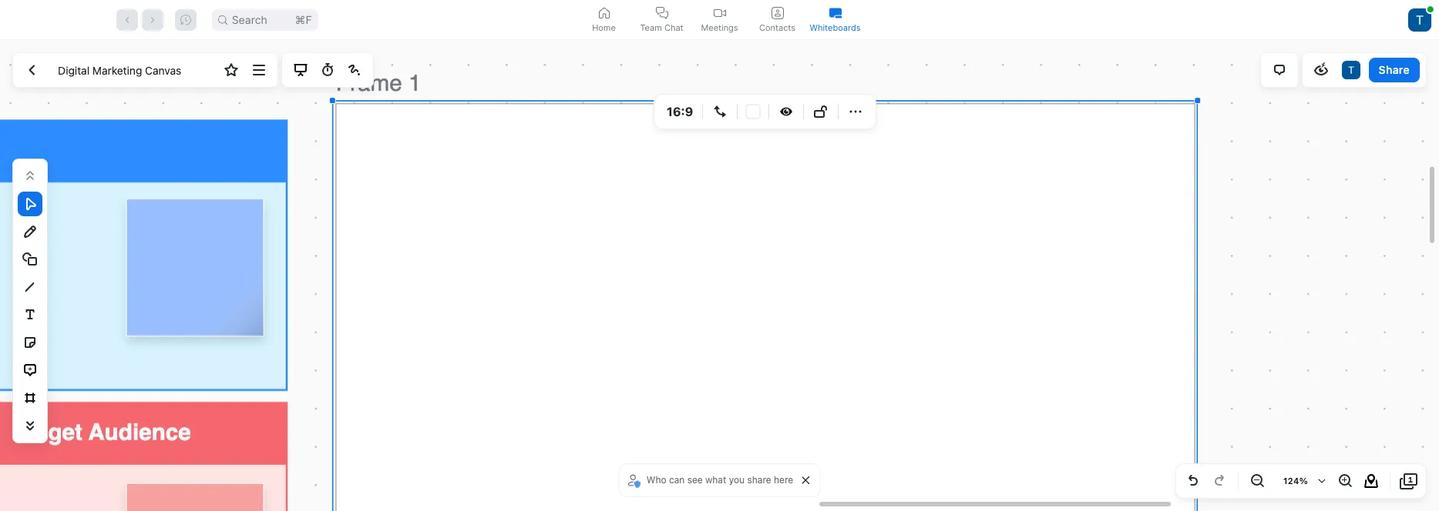 Task type: vqa. For each thing, say whether or not it's contained in the screenshot.
Schedule image
no



Task type: describe. For each thing, give the bounding box(es) containing it.
magnifier image
[[218, 15, 227, 24]]

team chat image
[[656, 7, 668, 19]]

whiteboards
[[810, 22, 861, 33]]

tab list containing home
[[575, 0, 864, 39]]

profile contact image
[[771, 7, 783, 19]]

search
[[232, 13, 267, 26]]

home small image
[[598, 7, 610, 19]]

home small image
[[598, 7, 610, 19]]

contacts
[[759, 22, 795, 33]]

home
[[592, 22, 616, 33]]

chat
[[664, 22, 683, 33]]

magnifier image
[[218, 15, 227, 24]]

home button
[[575, 0, 633, 39]]



Task type: locate. For each thing, give the bounding box(es) containing it.
profile contact image
[[771, 7, 783, 19]]

whiteboard small image
[[829, 7, 841, 19]]

meetings button
[[691, 0, 748, 39]]

team chat
[[640, 22, 683, 33]]

team
[[640, 22, 662, 33]]

⌘f
[[295, 13, 312, 26]]

video on image
[[713, 7, 726, 19], [713, 7, 726, 19]]

contacts button
[[748, 0, 806, 39]]

whiteboards button
[[806, 0, 864, 39]]

team chat image
[[656, 7, 668, 19]]

team chat button
[[633, 0, 691, 39]]

whiteboard small image
[[829, 7, 841, 19]]

tab list
[[575, 0, 864, 39]]

avatar image
[[1408, 8, 1431, 31]]

meetings
[[701, 22, 738, 33]]

online image
[[1427, 6, 1433, 12], [1427, 6, 1433, 12]]



